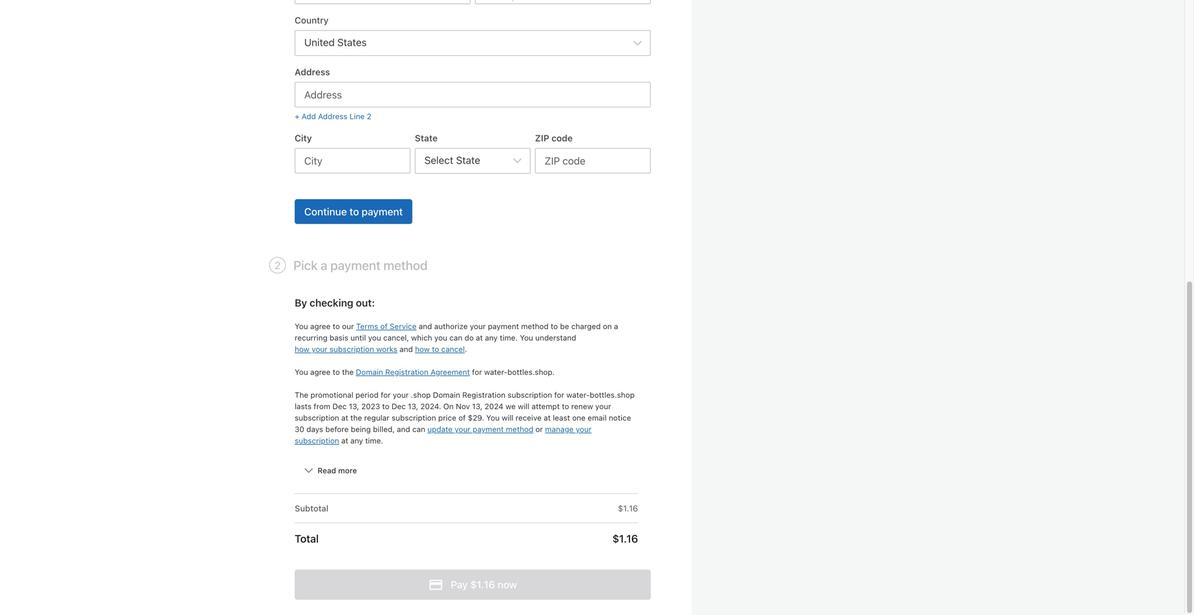 Task type: locate. For each thing, give the bounding box(es) containing it.
you up how to cancel link
[[434, 334, 447, 342]]

address
[[295, 67, 330, 77], [318, 112, 348, 121]]

to left cancel
[[432, 345, 439, 354]]

by checking out:
[[295, 297, 375, 309]]

dec
[[333, 402, 347, 411], [392, 402, 406, 411]]

domain
[[356, 368, 383, 377], [433, 391, 460, 400]]

and inside the promotional period for your .shop domain registration subscription for water-bottles.shop lasts from dec 13, 2023 to dec 13, 2024. on nov 13, 2024 we will attempt to renew your subscription at the regular subscription price of $29. you will receive at least one email notice 30 days before being billed, and can
[[397, 425, 410, 434]]

payment
[[362, 206, 403, 218], [330, 258, 381, 273], [488, 322, 519, 331], [473, 425, 504, 434]]

you inside the promotional period for your .shop domain registration subscription for water-bottles.shop lasts from dec 13, 2023 to dec 13, 2024. on nov 13, 2024 we will attempt to renew your subscription at the regular subscription price of $29. you will receive at least one email notice 30 days before being billed, and can
[[486, 414, 500, 423]]

water-
[[484, 368, 508, 377], [567, 391, 590, 400]]

a inside "and authorize your payment method to be charged on a recurring basis until you cancel, which you can do at any time. you understand how your subscription works and how to cancel ."
[[614, 322, 618, 331]]

time. down billed,
[[365, 437, 383, 445]]

for right agreement in the bottom left of the page
[[472, 368, 482, 377]]

1 vertical spatial can
[[412, 425, 425, 434]]

0 horizontal spatial domain
[[356, 368, 383, 377]]

registration up .shop
[[385, 368, 429, 377]]

2 vertical spatial method
[[506, 425, 534, 434]]

and up 'which' at left bottom
[[419, 322, 432, 331]]

water- up 2024
[[484, 368, 508, 377]]

2023
[[361, 402, 380, 411]]

works
[[376, 345, 398, 354]]

0 horizontal spatial for
[[381, 391, 391, 400]]

before
[[325, 425, 349, 434]]

the inside the promotional period for your .shop domain registration subscription for water-bottles.shop lasts from dec 13, 2023 to dec 13, 2024. on nov 13, 2024 we will attempt to renew your subscription at the regular subscription price of $29. you will receive at least one email notice 30 days before being billed, and can
[[351, 414, 362, 423]]

your down one
[[576, 425, 592, 434]]

3 13, from the left
[[472, 402, 483, 411]]

1 agree from the top
[[310, 322, 331, 331]]

0 vertical spatial method
[[384, 258, 428, 273]]

you down 2024
[[486, 414, 500, 423]]

0 horizontal spatial a
[[321, 258, 328, 273]]

receive
[[516, 414, 542, 423]]

1 dec from the left
[[333, 402, 347, 411]]

payment right authorize
[[488, 322, 519, 331]]

+ add address line 2
[[295, 112, 371, 121]]

Email text field
[[295, 0, 471, 4]]

1 vertical spatial domain
[[433, 391, 460, 400]]

$1.16
[[618, 504, 638, 514], [613, 533, 638, 545], [471, 579, 495, 591]]

least
[[553, 414, 570, 423]]

any right do
[[485, 334, 498, 342]]

your down $29.
[[455, 425, 471, 434]]

code
[[552, 133, 573, 143]]

method for update your payment method or
[[506, 425, 534, 434]]

0 horizontal spatial of
[[380, 322, 388, 331]]

0 vertical spatial agree
[[310, 322, 331, 331]]

1 vertical spatial of
[[459, 414, 466, 423]]

you agree to the domain registration agreement for water-bottles.shop.
[[295, 368, 555, 377]]

0 horizontal spatial you
[[368, 334, 381, 342]]

1 vertical spatial registration
[[462, 391, 506, 400]]

2 you from the left
[[434, 334, 447, 342]]

for right period
[[381, 391, 391, 400]]

any
[[485, 334, 498, 342], [351, 437, 363, 445]]

1 horizontal spatial dec
[[392, 402, 406, 411]]

on
[[603, 322, 612, 331]]

13, left the 2023
[[349, 402, 359, 411]]

cancel
[[441, 345, 465, 354]]

authorize
[[434, 322, 468, 331]]

dec up billed,
[[392, 402, 406, 411]]

1 how from the left
[[295, 345, 310, 354]]

subscription up the attempt
[[508, 391, 552, 400]]

registration inside the promotional period for your .shop domain registration subscription for water-bottles.shop lasts from dec 13, 2023 to dec 13, 2024. on nov 13, 2024 we will attempt to renew your subscription at the regular subscription price of $29. you will receive at least one email notice 30 days before being billed, and can
[[462, 391, 506, 400]]

of down the nov
[[459, 414, 466, 423]]

for up the attempt
[[554, 391, 564, 400]]

of up 'cancel,' at bottom left
[[380, 322, 388, 331]]

2 vertical spatial $1.16
[[471, 579, 495, 591]]

subscription down days
[[295, 437, 339, 445]]

to up regular
[[382, 402, 390, 411]]

registration up 2024
[[462, 391, 506, 400]]

0 horizontal spatial any
[[351, 437, 363, 445]]

method inside "and authorize your payment method to be charged on a recurring basis until you cancel, which you can do at any time. you understand how your subscription works and how to cancel ."
[[521, 322, 549, 331]]

a
[[321, 258, 328, 273], [614, 322, 618, 331]]

payment up out:
[[330, 258, 381, 273]]

2 left pick
[[275, 259, 281, 272]]

2 vertical spatial and
[[397, 425, 410, 434]]

method up service
[[384, 258, 428, 273]]

subtotal
[[295, 504, 329, 514]]

13, down .shop
[[408, 402, 418, 411]]

dec down promotional
[[333, 402, 347, 411]]

and
[[419, 322, 432, 331], [400, 345, 413, 354], [397, 425, 410, 434]]

payment inside button
[[362, 206, 403, 218]]

0 vertical spatial $1.16
[[618, 504, 638, 514]]

1 horizontal spatial registration
[[462, 391, 506, 400]]

0 horizontal spatial dec
[[333, 402, 347, 411]]

1 vertical spatial and
[[400, 345, 413, 354]]

of
[[380, 322, 388, 331], [459, 414, 466, 423]]

2 horizontal spatial 13,
[[472, 402, 483, 411]]

at
[[476, 334, 483, 342], [341, 414, 348, 423], [544, 414, 551, 423], [341, 437, 348, 445]]

1 horizontal spatial 2
[[367, 112, 371, 121]]

2 horizontal spatial for
[[554, 391, 564, 400]]

and right billed,
[[397, 425, 410, 434]]

0 vertical spatial water-
[[484, 368, 508, 377]]

payment right continue
[[362, 206, 403, 218]]

1 horizontal spatial will
[[518, 402, 530, 411]]

continue to payment button
[[295, 199, 413, 224]]

your up email
[[595, 402, 611, 411]]

regular
[[364, 414, 390, 423]]

how down recurring on the left bottom of the page
[[295, 345, 310, 354]]

1 vertical spatial will
[[502, 414, 514, 423]]

0 vertical spatial will
[[518, 402, 530, 411]]

method
[[384, 258, 428, 273], [521, 322, 549, 331], [506, 425, 534, 434]]

domain inside the promotional period for your .shop domain registration subscription for water-bottles.shop lasts from dec 13, 2023 to dec 13, 2024. on nov 13, 2024 we will attempt to renew your subscription at the regular subscription price of $29. you will receive at least one email notice 30 days before being billed, and can
[[433, 391, 460, 400]]

1 horizontal spatial 13,
[[408, 402, 418, 411]]

manage your subscription link
[[295, 425, 592, 445]]

at up the before
[[341, 414, 348, 423]]

2
[[367, 112, 371, 121], [275, 259, 281, 272]]

out:
[[356, 297, 375, 309]]

agree up promotional
[[310, 368, 331, 377]]

1 13, from the left
[[349, 402, 359, 411]]

days
[[307, 425, 323, 434]]

2 agree from the top
[[310, 368, 331, 377]]

0 horizontal spatial will
[[502, 414, 514, 423]]

method down receive
[[506, 425, 534, 434]]

agreement
[[431, 368, 470, 377]]

1 vertical spatial the
[[351, 414, 362, 423]]

can left update in the bottom left of the page
[[412, 425, 425, 434]]

to right continue
[[350, 206, 359, 218]]

to inside continue to payment button
[[350, 206, 359, 218]]

1 vertical spatial method
[[521, 322, 549, 331]]

payment for to
[[362, 206, 403, 218]]

the up being
[[351, 414, 362, 423]]

by
[[295, 297, 307, 309]]

0 horizontal spatial how
[[295, 345, 310, 354]]

and down 'cancel,' at bottom left
[[400, 345, 413, 354]]

0 horizontal spatial 2
[[275, 259, 281, 272]]

email
[[588, 414, 607, 423]]

1 horizontal spatial time.
[[500, 334, 518, 342]]

a right pick
[[321, 258, 328, 273]]

you left understand
[[520, 334, 533, 342]]

subscription down until
[[330, 345, 374, 354]]

address right the add
[[318, 112, 348, 121]]

can
[[450, 334, 463, 342], [412, 425, 425, 434]]

agree
[[310, 322, 331, 331], [310, 368, 331, 377]]

0 vertical spatial time.
[[500, 334, 518, 342]]

more
[[338, 466, 357, 475]]

1 vertical spatial water-
[[567, 391, 590, 400]]

1 vertical spatial a
[[614, 322, 618, 331]]

can up cancel
[[450, 334, 463, 342]]

subscription
[[330, 345, 374, 354], [508, 391, 552, 400], [295, 414, 339, 423], [392, 414, 436, 423], [295, 437, 339, 445]]

agree up recurring on the left bottom of the page
[[310, 322, 331, 331]]

1 horizontal spatial any
[[485, 334, 498, 342]]

13,
[[349, 402, 359, 411], [408, 402, 418, 411], [472, 402, 483, 411]]

you
[[368, 334, 381, 342], [434, 334, 447, 342]]

our
[[342, 322, 354, 331]]

payment inside "and authorize your payment method to be charged on a recurring basis until you cancel, which you can do at any time. you understand how your subscription works and how to cancel ."
[[488, 322, 519, 331]]

be
[[560, 322, 569, 331]]

basis
[[330, 334, 348, 342]]

1 horizontal spatial can
[[450, 334, 463, 342]]

recurring
[[295, 334, 328, 342]]

city
[[295, 133, 312, 143]]

payment down $29.
[[473, 425, 504, 434]]

how
[[295, 345, 310, 354], [415, 345, 430, 354]]

the down how your subscription works link
[[342, 368, 354, 377]]

1 horizontal spatial you
[[434, 334, 447, 342]]

.
[[465, 345, 467, 354]]

1 vertical spatial any
[[351, 437, 363, 445]]

1 horizontal spatial a
[[614, 322, 618, 331]]

1 horizontal spatial for
[[472, 368, 482, 377]]

can inside "and authorize your payment method to be charged on a recurring basis until you cancel, which you can do at any time. you understand how your subscription works and how to cancel ."
[[450, 334, 463, 342]]

0 horizontal spatial can
[[412, 425, 425, 434]]

$29.
[[468, 414, 484, 423]]

2 how from the left
[[415, 345, 430, 354]]

0 vertical spatial can
[[450, 334, 463, 342]]

read
[[318, 466, 336, 475]]

being
[[351, 425, 371, 434]]

at right do
[[476, 334, 483, 342]]

1 vertical spatial agree
[[310, 368, 331, 377]]

subscription inside the manage your subscription
[[295, 437, 339, 445]]

13, up $29.
[[472, 402, 483, 411]]

we
[[506, 402, 516, 411]]

will down the we
[[502, 414, 514, 423]]

0 vertical spatial 2
[[367, 112, 371, 121]]

time. right do
[[500, 334, 518, 342]]

address up the add
[[295, 67, 330, 77]]

0 horizontal spatial 13,
[[349, 402, 359, 411]]

how down 'which' at left bottom
[[415, 345, 430, 354]]

registration
[[385, 368, 429, 377], [462, 391, 506, 400]]

0 horizontal spatial time.
[[365, 437, 383, 445]]

2 inside + add address line 2 link
[[367, 112, 371, 121]]

of inside the promotional period for your .shop domain registration subscription for water-bottles.shop lasts from dec 13, 2023 to dec 13, 2024. on nov 13, 2024 we will attempt to renew your subscription at the regular subscription price of $29. you will receive at least one email notice 30 days before being billed, and can
[[459, 414, 466, 423]]

1 vertical spatial $1.16
[[613, 533, 638, 545]]

1 horizontal spatial of
[[459, 414, 466, 423]]

you agree to our terms of service
[[295, 322, 417, 331]]

1 horizontal spatial water-
[[567, 391, 590, 400]]

1 horizontal spatial domain
[[433, 391, 460, 400]]

0 vertical spatial any
[[485, 334, 498, 342]]

domain up period
[[356, 368, 383, 377]]

water- up the renew
[[567, 391, 590, 400]]

domain up on
[[433, 391, 460, 400]]

pay $1.16 now button
[[295, 570, 651, 600]]

0 vertical spatial registration
[[385, 368, 429, 377]]

a right "on"
[[614, 322, 618, 331]]

any down being
[[351, 437, 363, 445]]

2 right line
[[367, 112, 371, 121]]

to
[[350, 206, 359, 218], [333, 322, 340, 331], [551, 322, 558, 331], [432, 345, 439, 354], [333, 368, 340, 377], [382, 402, 390, 411], [562, 402, 569, 411]]

City text field
[[295, 148, 411, 174]]

you down terms
[[368, 334, 381, 342]]

will up receive
[[518, 402, 530, 411]]

method up understand
[[521, 322, 549, 331]]

can inside the promotional period for your .shop domain registration subscription for water-bottles.shop lasts from dec 13, 2023 to dec 13, 2024. on nov 13, 2024 we will attempt to renew your subscription at the regular subscription price of $29. you will receive at least one email notice 30 days before being billed, and can
[[412, 425, 425, 434]]

1 horizontal spatial how
[[415, 345, 430, 354]]

the
[[342, 368, 354, 377], [351, 414, 362, 423]]

to up promotional
[[333, 368, 340, 377]]



Task type: vqa. For each thing, say whether or not it's contained in the screenshot.
Blue image
no



Task type: describe. For each thing, give the bounding box(es) containing it.
manage your subscription
[[295, 425, 592, 445]]

water- inside the promotional period for your .shop domain registration subscription for water-bottles.shop lasts from dec 13, 2023 to dec 13, 2024. on nov 13, 2024 we will attempt to renew your subscription at the regular subscription price of $29. you will receive at least one email notice 30 days before being billed, and can
[[567, 391, 590, 400]]

notice
[[609, 414, 631, 423]]

.shop
[[411, 391, 431, 400]]

0 vertical spatial address
[[295, 67, 330, 77]]

agree for our
[[310, 322, 331, 331]]

understand
[[535, 334, 576, 342]]

method for pick a payment method
[[384, 258, 428, 273]]

update
[[428, 425, 453, 434]]

$1.16 inside pay $1.16 now button
[[471, 579, 495, 591]]

0 vertical spatial of
[[380, 322, 388, 331]]

the promotional period for your .shop domain registration subscription for water-bottles.shop lasts from dec 13, 2023 to dec 13, 2024. on nov 13, 2024 we will attempt to renew your subscription at the regular subscription price of $29. you will receive at least one email notice 30 days before being billed, and can
[[295, 391, 635, 434]]

Phone telephone field
[[475, 0, 651, 4]]

checking
[[310, 297, 353, 309]]

zip
[[535, 133, 549, 143]]

0 vertical spatial a
[[321, 258, 328, 273]]

manage
[[545, 425, 574, 434]]

agree for the
[[310, 368, 331, 377]]

pay $1.16 now
[[451, 579, 517, 591]]

0 vertical spatial the
[[342, 368, 354, 377]]

at inside "and authorize your payment method to be charged on a recurring basis until you cancel, which you can do at any time. you understand how your subscription works and how to cancel ."
[[476, 334, 483, 342]]

30
[[295, 425, 304, 434]]

2024.
[[421, 402, 441, 411]]

Address text field
[[295, 82, 651, 107]]

at down the attempt
[[544, 414, 551, 423]]

your up do
[[470, 322, 486, 331]]

0 vertical spatial and
[[419, 322, 432, 331]]

now
[[498, 579, 517, 591]]

continue
[[304, 206, 347, 218]]

1 you from the left
[[368, 334, 381, 342]]

period
[[356, 391, 379, 400]]

from
[[314, 402, 330, 411]]

subscription inside "and authorize your payment method to be charged on a recurring basis until you cancel, which you can do at any time. you understand how your subscription works and how to cancel ."
[[330, 345, 374, 354]]

payment for a
[[330, 258, 381, 273]]

at any time.
[[339, 437, 383, 445]]

how your subscription works link
[[295, 345, 398, 354]]

service
[[390, 322, 417, 331]]

bottles.shop.
[[508, 368, 555, 377]]

your left .shop
[[393, 391, 409, 400]]

to left be
[[551, 322, 558, 331]]

line
[[350, 112, 365, 121]]

price
[[438, 414, 456, 423]]

pay
[[451, 579, 468, 591]]

1 vertical spatial 2
[[275, 259, 281, 272]]

2 13, from the left
[[408, 402, 418, 411]]

terms
[[356, 322, 378, 331]]

to left our
[[333, 322, 340, 331]]

cancel,
[[383, 334, 409, 342]]

continue to payment
[[304, 206, 403, 218]]

2 dec from the left
[[392, 402, 406, 411]]

+ add address line 2 link
[[295, 111, 651, 122]]

update your payment method or
[[428, 425, 545, 434]]

subscription up days
[[295, 414, 339, 423]]

pick
[[294, 258, 318, 273]]

state
[[415, 133, 438, 143]]

1 vertical spatial address
[[318, 112, 348, 121]]

subscription down 2024.
[[392, 414, 436, 423]]

to up least
[[562, 402, 569, 411]]

terms of service link
[[356, 322, 417, 331]]

country
[[295, 15, 329, 26]]

any inside "and authorize your payment method to be charged on a recurring basis until you cancel, which you can do at any time. you understand how your subscription works and how to cancel ."
[[485, 334, 498, 342]]

read more
[[318, 466, 357, 475]]

time. inside "and authorize your payment method to be charged on a recurring basis until you cancel, which you can do at any time. you understand how your subscription works and how to cancel ."
[[500, 334, 518, 342]]

add
[[302, 112, 316, 121]]

$1.16 for total
[[613, 533, 638, 545]]

ZIP code text field
[[535, 148, 651, 174]]

attempt
[[532, 402, 560, 411]]

0 vertical spatial domain
[[356, 368, 383, 377]]

total
[[295, 533, 319, 545]]

one
[[572, 414, 586, 423]]

the
[[295, 391, 308, 400]]

renew
[[571, 402, 593, 411]]

zip code
[[535, 133, 573, 143]]

lasts
[[295, 402, 312, 411]]

billed,
[[373, 425, 395, 434]]

pick a payment method
[[294, 258, 428, 273]]

nov
[[456, 402, 470, 411]]

your down recurring on the left bottom of the page
[[312, 345, 328, 354]]

1 vertical spatial time.
[[365, 437, 383, 445]]

promotional
[[311, 391, 354, 400]]

payment for your
[[473, 425, 504, 434]]

credit_card image
[[428, 578, 444, 593]]

update your payment method link
[[428, 425, 534, 434]]

you up the the
[[295, 368, 308, 377]]

2024
[[485, 402, 504, 411]]

on
[[443, 402, 454, 411]]

charged
[[571, 322, 601, 331]]

you inside "and authorize your payment method to be charged on a recurring basis until you cancel, which you can do at any time. you understand how your subscription works and how to cancel ."
[[520, 334, 533, 342]]

domain registration agreement link
[[356, 368, 470, 377]]

0 horizontal spatial water-
[[484, 368, 508, 377]]

you up recurring on the left bottom of the page
[[295, 322, 308, 331]]

do
[[465, 334, 474, 342]]

how to cancel link
[[415, 345, 465, 354]]

0 horizontal spatial registration
[[385, 368, 429, 377]]

or
[[536, 425, 543, 434]]

+
[[295, 112, 300, 121]]

and authorize your payment method to be charged on a recurring basis until you cancel, which you can do at any time. you understand how your subscription works and how to cancel .
[[295, 322, 618, 354]]

bottles.shop
[[590, 391, 635, 400]]

at down the before
[[341, 437, 348, 445]]

until
[[351, 334, 366, 342]]

$1.16 for subtotal
[[618, 504, 638, 514]]

which
[[411, 334, 432, 342]]

your inside the manage your subscription
[[576, 425, 592, 434]]



